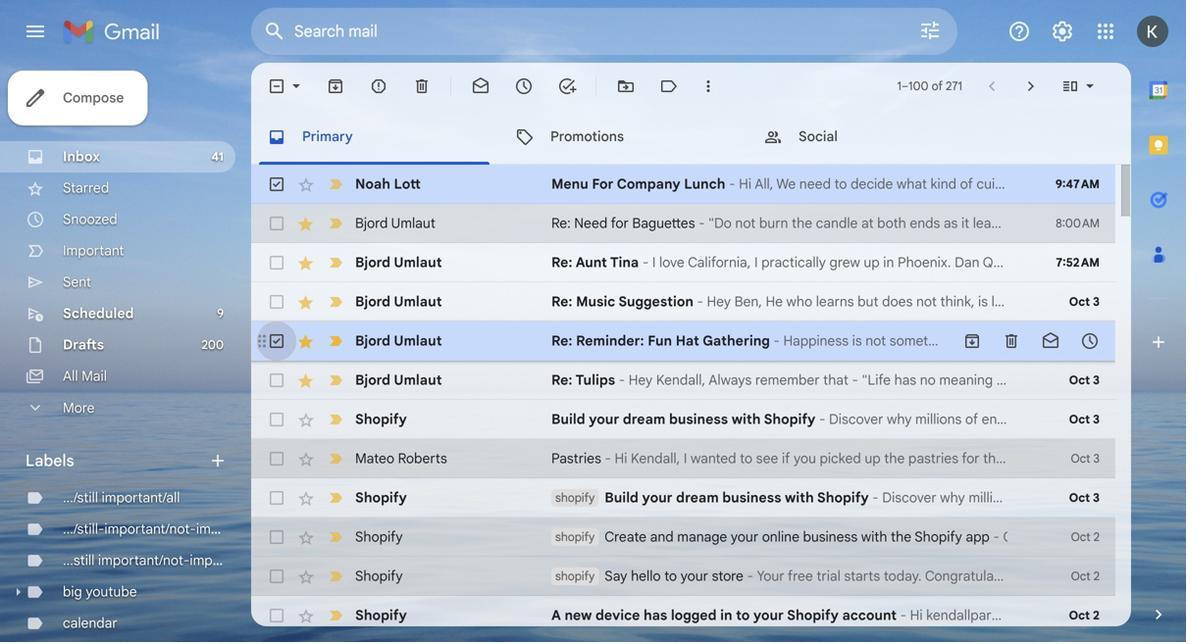 Task type: describe. For each thing, give the bounding box(es) containing it.
see
[[756, 451, 779, 468]]

- right tina
[[643, 254, 649, 271]]

compose
[[63, 89, 124, 107]]

in
[[721, 608, 733, 625]]

manage
[[678, 529, 728, 546]]

oct for seventh row from the bottom
[[1070, 373, 1091, 388]]

oct for 12th row
[[1069, 609, 1091, 624]]

umlaut for re: need for baguettes
[[391, 215, 436, 232]]

umlaut for re: aunt tina
[[394, 254, 442, 271]]

bjord for re: aunt tina -
[[355, 254, 391, 271]]

0 vertical spatial dream
[[623, 411, 666, 428]]

oct 3 for re: music suggestion -
[[1070, 295, 1100, 310]]

- up hat
[[697, 293, 704, 311]]

2 for -
[[1094, 609, 1100, 624]]

re: need for baguettes -
[[552, 215, 709, 232]]

tina
[[610, 254, 639, 271]]

12 row from the top
[[251, 597, 1116, 636]]

need
[[575, 215, 608, 232]]

hi
[[615, 451, 628, 468]]

pastries - hi kendall, i wanted to see if you picked up the pastries for the wedding tomorrow. best, mat
[[552, 451, 1187, 468]]

bjord for re: tulips -
[[355, 372, 391, 389]]

reminder:
[[576, 333, 645, 350]]

oct for row containing mateo roberts
[[1071, 452, 1091, 467]]

and
[[650, 529, 674, 546]]

account
[[843, 608, 897, 625]]

sent
[[63, 274, 91, 291]]

menu for company lunch -
[[552, 176, 739, 193]]

to for wanted
[[740, 451, 753, 468]]

you
[[794, 451, 817, 468]]

the left wedding
[[984, 451, 1004, 468]]

- down up
[[873, 490, 879, 507]]

mail
[[82, 368, 107, 385]]

labels
[[26, 452, 74, 471]]

drafts
[[63, 337, 104, 354]]

2 vertical spatial with
[[862, 529, 888, 546]]

.../still-important/not-important link
[[63, 521, 257, 538]]

baguettes
[[632, 215, 695, 232]]

row containing noah lott
[[251, 165, 1116, 204]]

- right account
[[901, 608, 907, 625]]

5 3 from the top
[[1094, 491, 1100, 506]]

3 for re: tulips -
[[1094, 373, 1100, 388]]

.../still-important/not-important
[[63, 521, 257, 538]]

important link
[[63, 242, 124, 260]]

kendall,
[[631, 451, 680, 468]]

add to tasks image
[[558, 77, 577, 96]]

main content containing primary
[[251, 63, 1187, 643]]

bjord umlaut for re: aunt tina
[[355, 254, 442, 271]]

scheduled link
[[63, 305, 134, 322]]

hello
[[631, 568, 661, 586]]

- right lunch
[[729, 176, 736, 193]]

up
[[865, 451, 881, 468]]

starred
[[63, 180, 109, 197]]

oct 2 for -
[[1069, 609, 1100, 624]]

umlaut for re: music suggestion
[[394, 293, 442, 311]]

bjord umlaut for re: need for baguettes
[[355, 215, 436, 232]]

bjord for re: reminder: fun hat gathering -
[[355, 333, 391, 350]]

compose button
[[8, 71, 148, 126]]

archive image
[[326, 77, 346, 96]]

promotions tab
[[500, 110, 747, 165]]

app
[[966, 529, 990, 546]]

for
[[592, 176, 614, 193]]

3 row from the top
[[251, 243, 1116, 283]]

mark as read image
[[471, 77, 491, 96]]

the right up
[[885, 451, 905, 468]]

Search mail text field
[[294, 22, 864, 41]]

4 row from the top
[[251, 283, 1116, 322]]

oct 3 for re: tulips -
[[1070, 373, 1100, 388]]

.../still-
[[63, 521, 104, 538]]

new
[[565, 608, 592, 625]]

inbox link
[[63, 148, 100, 165]]

your down kendall,
[[642, 490, 673, 507]]

shopify build your dream business with shopify -
[[556, 490, 883, 507]]

3 for build your dream business with shopify -
[[1094, 413, 1100, 427]]

your down 'tulips'
[[589, 411, 620, 428]]

starred link
[[63, 180, 109, 197]]

noah
[[355, 176, 391, 193]]

...still important/not-important
[[63, 553, 251, 570]]

7:52 am
[[1057, 256, 1100, 270]]

row containing mateo roberts
[[251, 440, 1187, 479]]

toggle split pane mode image
[[1061, 77, 1081, 96]]

lott
[[394, 176, 421, 193]]

big youtube
[[63, 584, 137, 601]]

hat
[[676, 333, 700, 350]]

mat
[[1166, 451, 1187, 468]]

pastries
[[909, 451, 959, 468]]

9 row from the top
[[251, 479, 1116, 518]]

7 row from the top
[[251, 400, 1116, 440]]

promotions
[[551, 128, 624, 145]]

snoozed link
[[63, 211, 117, 228]]

search mail image
[[257, 14, 293, 49]]

.../still important/all link
[[63, 490, 180, 507]]

snoozed
[[63, 211, 117, 228]]

shopify for create
[[556, 531, 595, 545]]

snooze image
[[514, 77, 534, 96]]

200
[[202, 338, 224, 353]]

sent link
[[63, 274, 91, 291]]

5 row from the top
[[251, 322, 1116, 361]]

company
[[617, 176, 681, 193]]

...still important/not-important link
[[63, 553, 251, 570]]

re: for re: music suggestion -
[[552, 293, 573, 311]]

tulips
[[576, 372, 616, 389]]

bjord for re: need for baguettes -
[[355, 215, 388, 232]]

re: aunt tina -
[[552, 254, 653, 271]]

0 vertical spatial business
[[669, 411, 728, 428]]

labels navigation
[[0, 63, 257, 643]]

41
[[211, 150, 224, 164]]

bjord umlaut for re: music suggestion
[[355, 293, 442, 311]]

...still
[[63, 553, 95, 570]]

a
[[552, 608, 561, 625]]

oct for seventh row
[[1070, 413, 1091, 427]]

mateo roberts
[[355, 451, 447, 468]]

all
[[63, 368, 78, 385]]

important/not- for .../still-
[[104, 521, 196, 538]]

shopify say hello to your store -
[[556, 568, 757, 586]]

device
[[596, 608, 640, 625]]

oct for 3rd row from the bottom of the page
[[1072, 531, 1091, 545]]

delete image
[[412, 77, 432, 96]]

9
[[217, 307, 224, 321]]

bjord umlaut for re: reminder: fun hat gathering
[[355, 333, 442, 350]]

shopify for build
[[556, 491, 595, 506]]

calendar link
[[63, 615, 117, 633]]

- up picked on the bottom of the page
[[820, 411, 826, 428]]

6 row from the top
[[251, 361, 1116, 400]]

all mail link
[[63, 368, 107, 385]]

.../still important/all
[[63, 490, 180, 507]]



Task type: locate. For each thing, give the bounding box(es) containing it.
0 vertical spatial important
[[196, 521, 257, 538]]

bjord for re: music suggestion -
[[355, 293, 391, 311]]

important for ...still important/not-important
[[190, 553, 251, 570]]

2 horizontal spatial with
[[862, 529, 888, 546]]

re: left reminder:
[[552, 333, 573, 350]]

re:
[[552, 215, 571, 232], [552, 254, 573, 271], [552, 293, 573, 311], [552, 333, 573, 350], [552, 372, 573, 389]]

oct for fourth row from the bottom of the page
[[1070, 491, 1091, 506]]

1 3 from the top
[[1094, 295, 1100, 310]]

row down shopify say hello to your store -
[[251, 597, 1116, 636]]

5 bjord umlaut from the top
[[355, 372, 442, 389]]

3 shopify from the top
[[556, 570, 595, 585]]

re: music suggestion -
[[552, 293, 707, 311]]

more
[[63, 400, 95, 417]]

oct 2 for create and manage your online business with the shopify app
[[1072, 531, 1100, 545]]

8 row from the top
[[251, 440, 1187, 479]]

re: tulips -
[[552, 372, 629, 389]]

big youtube link
[[63, 584, 137, 601]]

2 vertical spatial to
[[736, 608, 750, 625]]

1 horizontal spatial build
[[605, 490, 639, 507]]

- right gathering
[[774, 333, 780, 350]]

row
[[251, 165, 1116, 204], [251, 204, 1116, 243], [251, 243, 1116, 283], [251, 283, 1116, 322], [251, 322, 1116, 361], [251, 361, 1116, 400], [251, 400, 1116, 440], [251, 440, 1187, 479], [251, 479, 1116, 518], [251, 518, 1116, 558], [251, 558, 1116, 597], [251, 597, 1116, 636]]

4 bjord from the top
[[355, 333, 391, 350]]

2 shopify from the top
[[556, 531, 595, 545]]

toolbar
[[953, 332, 1110, 351]]

for right need
[[611, 215, 629, 232]]

1 re: from the top
[[552, 215, 571, 232]]

row up shopify say hello to your store -
[[251, 518, 1116, 558]]

10 row from the top
[[251, 518, 1116, 558]]

dream
[[623, 411, 666, 428], [676, 490, 719, 507]]

build down the hi
[[605, 490, 639, 507]]

0 horizontal spatial for
[[611, 215, 629, 232]]

main content
[[251, 63, 1187, 643]]

1 horizontal spatial with
[[785, 490, 814, 507]]

0 horizontal spatial build
[[552, 411, 586, 428]]

2 vertical spatial shopify
[[556, 570, 595, 585]]

3 bjord from the top
[[355, 293, 391, 311]]

1 horizontal spatial dream
[[676, 490, 719, 507]]

inbox
[[63, 148, 100, 165]]

oct for 9th row from the bottom of the page
[[1070, 295, 1091, 310]]

9:47 am
[[1056, 177, 1100, 192]]

2 bjord umlaut from the top
[[355, 254, 442, 271]]

calendar
[[63, 615, 117, 633]]

fun
[[648, 333, 673, 350]]

umlaut
[[391, 215, 436, 232], [394, 254, 442, 271], [394, 293, 442, 311], [394, 333, 442, 350], [394, 372, 442, 389]]

to for in
[[736, 608, 750, 625]]

business right online
[[803, 529, 858, 546]]

scheduled
[[63, 305, 134, 322]]

main menu image
[[24, 20, 47, 43]]

5 bjord from the top
[[355, 372, 391, 389]]

0 vertical spatial to
[[740, 451, 753, 468]]

- right 'tulips'
[[619, 372, 625, 389]]

tab list up lunch
[[251, 110, 1132, 165]]

menu
[[552, 176, 589, 193]]

2 vertical spatial oct 2
[[1069, 609, 1100, 624]]

social
[[799, 128, 838, 145]]

row down lunch
[[251, 204, 1116, 243]]

- right the app
[[994, 529, 1000, 546]]

wedding
[[1008, 451, 1061, 468]]

1 vertical spatial 2
[[1094, 570, 1100, 585]]

umlaut for re: tulips
[[394, 372, 442, 389]]

0 vertical spatial build
[[552, 411, 586, 428]]

gathering
[[703, 333, 770, 350]]

all mail
[[63, 368, 107, 385]]

business down see
[[723, 490, 782, 507]]

None search field
[[251, 8, 958, 55]]

mateo
[[355, 451, 395, 468]]

build up the pastries on the bottom of the page
[[552, 411, 586, 428]]

labels heading
[[26, 452, 208, 471]]

1 vertical spatial dream
[[676, 490, 719, 507]]

- right store
[[747, 568, 754, 586]]

oct 3 for pastries - hi kendall, i wanted to see if you picked up the pastries for the wedding tomorrow. best, mat
[[1071, 452, 1100, 467]]

row down i
[[251, 479, 1116, 518]]

row up "baguettes"
[[251, 165, 1116, 204]]

oct
[[1070, 295, 1091, 310], [1070, 373, 1091, 388], [1070, 413, 1091, 427], [1071, 452, 1091, 467], [1070, 491, 1091, 506], [1072, 531, 1091, 545], [1072, 570, 1091, 585], [1069, 609, 1091, 624]]

more button
[[0, 393, 236, 424]]

to right in
[[736, 608, 750, 625]]

primary tab
[[251, 110, 498, 165]]

shopify inside shopify create and manage your online business with the shopify app -
[[556, 531, 595, 545]]

4 bjord umlaut from the top
[[355, 333, 442, 350]]

0 vertical spatial 2
[[1094, 531, 1100, 545]]

business
[[669, 411, 728, 428], [723, 490, 782, 507], [803, 529, 858, 546]]

shopify
[[355, 411, 407, 428], [764, 411, 816, 428], [355, 490, 407, 507], [818, 490, 869, 507], [355, 529, 403, 546], [915, 529, 963, 546], [355, 568, 403, 586], [355, 608, 407, 625], [787, 608, 839, 625]]

None checkbox
[[267, 77, 287, 96], [267, 214, 287, 234], [267, 293, 287, 312], [267, 371, 287, 391], [267, 410, 287, 430], [267, 450, 287, 469], [267, 528, 287, 548], [267, 607, 287, 626], [267, 77, 287, 96], [267, 214, 287, 234], [267, 293, 287, 312], [267, 371, 287, 391], [267, 410, 287, 430], [267, 450, 287, 469], [267, 528, 287, 548], [267, 607, 287, 626]]

shopify up new
[[556, 570, 595, 585]]

older image
[[1022, 77, 1041, 96]]

3 for pastries - hi kendall, i wanted to see if you picked up the pastries for the wedding tomorrow. best, mat
[[1094, 452, 1100, 467]]

tab list containing primary
[[251, 110, 1132, 165]]

2 vertical spatial 2
[[1094, 609, 1100, 624]]

with up see
[[732, 411, 761, 428]]

the
[[885, 451, 905, 468], [984, 451, 1004, 468], [891, 529, 912, 546]]

shopify for say
[[556, 570, 595, 585]]

.../still
[[63, 490, 98, 507]]

3 bjord umlaut from the top
[[355, 293, 442, 311]]

3 2 from the top
[[1094, 609, 1100, 624]]

1 vertical spatial to
[[665, 568, 677, 586]]

youtube
[[86, 584, 137, 601]]

re: reminder: fun hat gathering -
[[552, 333, 784, 350]]

picked
[[820, 451, 862, 468]]

row down "baguettes"
[[251, 243, 1116, 283]]

4 3 from the top
[[1094, 452, 1100, 467]]

0 vertical spatial shopify
[[556, 491, 595, 506]]

wanted
[[691, 451, 737, 468]]

re: left need
[[552, 215, 571, 232]]

shopify left create
[[556, 531, 595, 545]]

report spam image
[[369, 77, 389, 96]]

social tab
[[748, 110, 995, 165]]

for right pastries
[[962, 451, 980, 468]]

2 vertical spatial business
[[803, 529, 858, 546]]

1 bjord umlaut from the top
[[355, 215, 436, 232]]

2 3 from the top
[[1094, 373, 1100, 388]]

say
[[605, 568, 628, 586]]

shopify
[[556, 491, 595, 506], [556, 531, 595, 545], [556, 570, 595, 585]]

i
[[684, 451, 687, 468]]

drafts link
[[63, 337, 104, 354]]

shopify inside shopify build your dream business with shopify -
[[556, 491, 595, 506]]

8:00 am
[[1056, 216, 1100, 231]]

5 re: from the top
[[552, 372, 573, 389]]

advanced search options image
[[911, 11, 950, 50]]

None checkbox
[[267, 175, 287, 194], [267, 253, 287, 273], [267, 332, 287, 351], [267, 489, 287, 508], [267, 567, 287, 587], [267, 175, 287, 194], [267, 253, 287, 273], [267, 332, 287, 351], [267, 489, 287, 508], [267, 567, 287, 587]]

umlaut for re: reminder: fun hat gathering
[[394, 333, 442, 350]]

your
[[589, 411, 620, 428], [642, 490, 673, 507], [731, 529, 759, 546], [681, 568, 709, 586], [754, 608, 784, 625]]

online
[[762, 529, 800, 546]]

re: for re: reminder: fun hat gathering -
[[552, 333, 573, 350]]

2 bjord from the top
[[355, 254, 391, 271]]

oct 3 for build your dream business with shopify -
[[1070, 413, 1100, 427]]

your left online
[[731, 529, 759, 546]]

1 vertical spatial important/not-
[[98, 553, 190, 570]]

- left the hi
[[605, 451, 611, 468]]

shopify inside shopify say hello to your store -
[[556, 570, 595, 585]]

your left store
[[681, 568, 709, 586]]

important for .../still-important/not-important
[[196, 521, 257, 538]]

shopify create and manage your online business with the shopify app -
[[556, 529, 1004, 546]]

important/not- down .../still-important/not-important link
[[98, 553, 190, 570]]

0 vertical spatial oct 2
[[1072, 531, 1100, 545]]

dream up kendall,
[[623, 411, 666, 428]]

re: left 'tulips'
[[552, 372, 573, 389]]

1 horizontal spatial for
[[962, 451, 980, 468]]

business up i
[[669, 411, 728, 428]]

settings image
[[1051, 20, 1075, 43]]

1 2 from the top
[[1094, 531, 1100, 545]]

important up ...still important/not-important
[[196, 521, 257, 538]]

1 vertical spatial oct 2
[[1072, 570, 1100, 585]]

aunt
[[576, 254, 607, 271]]

1 vertical spatial business
[[723, 490, 782, 507]]

music
[[576, 293, 616, 311]]

11 row from the top
[[251, 558, 1116, 597]]

bjord
[[355, 215, 388, 232], [355, 254, 391, 271], [355, 293, 391, 311], [355, 333, 391, 350], [355, 372, 391, 389]]

oct for second row from the bottom of the page
[[1072, 570, 1091, 585]]

pastries
[[552, 451, 602, 468]]

re: for re: tulips -
[[552, 372, 573, 389]]

row up shopify build your dream business with shopify - on the bottom of the page
[[251, 440, 1187, 479]]

- right "baguettes"
[[699, 215, 705, 232]]

primary
[[302, 128, 353, 145]]

row up i
[[251, 400, 1116, 440]]

2 2 from the top
[[1094, 570, 1100, 585]]

gmail image
[[63, 12, 170, 51]]

0 vertical spatial with
[[732, 411, 761, 428]]

1 vertical spatial important
[[190, 553, 251, 570]]

1 vertical spatial shopify
[[556, 531, 595, 545]]

important/all
[[102, 490, 180, 507]]

row up logged
[[251, 558, 1116, 597]]

3 3 from the top
[[1094, 413, 1100, 427]]

oct 3
[[1070, 295, 1100, 310], [1070, 373, 1100, 388], [1070, 413, 1100, 427], [1071, 452, 1100, 467], [1070, 491, 1100, 506]]

2 re: from the top
[[552, 254, 573, 271]]

important/not- for ...still
[[98, 553, 190, 570]]

store
[[712, 568, 744, 586]]

0 vertical spatial for
[[611, 215, 629, 232]]

important
[[63, 242, 124, 260]]

1 vertical spatial for
[[962, 451, 980, 468]]

shopify down the pastries on the bottom of the page
[[556, 491, 595, 506]]

3 for re: music suggestion -
[[1094, 295, 1100, 310]]

tab list
[[1132, 63, 1187, 572], [251, 110, 1132, 165]]

your right in
[[754, 608, 784, 625]]

oct 2
[[1072, 531, 1100, 545], [1072, 570, 1100, 585], [1069, 609, 1100, 624]]

important down .../still-important/not-important on the left bottom
[[190, 553, 251, 570]]

1 vertical spatial build
[[605, 490, 639, 507]]

bjord umlaut for re: tulips
[[355, 372, 442, 389]]

re: for re: aunt tina -
[[552, 254, 573, 271]]

support image
[[1008, 20, 1032, 43]]

0 horizontal spatial dream
[[623, 411, 666, 428]]

row up hat
[[251, 283, 1116, 322]]

dream up manage at right
[[676, 490, 719, 507]]

create
[[605, 529, 647, 546]]

roberts
[[398, 451, 447, 468]]

1 bjord from the top
[[355, 215, 388, 232]]

1 vertical spatial with
[[785, 490, 814, 507]]

1 row from the top
[[251, 165, 1116, 204]]

a new device has logged in to your shopify account -
[[552, 608, 911, 625]]

has
[[644, 608, 668, 625]]

re: left music on the top
[[552, 293, 573, 311]]

re: left the aunt
[[552, 254, 573, 271]]

row down suggestion
[[251, 322, 1116, 361]]

bjord umlaut
[[355, 215, 436, 232], [355, 254, 442, 271], [355, 293, 442, 311], [355, 333, 442, 350], [355, 372, 442, 389]]

best,
[[1131, 451, 1163, 468]]

2 row from the top
[[251, 204, 1116, 243]]

3 re: from the top
[[552, 293, 573, 311]]

tab list right the 7:52 am
[[1132, 63, 1187, 572]]

1 shopify from the top
[[556, 491, 595, 506]]

4 re: from the top
[[552, 333, 573, 350]]

row up build your dream business with shopify - on the bottom
[[251, 361, 1116, 400]]

big
[[63, 584, 82, 601]]

oct 2 for say hello to your store
[[1072, 570, 1100, 585]]

with down up
[[862, 529, 888, 546]]

0 horizontal spatial with
[[732, 411, 761, 428]]

to right hello
[[665, 568, 677, 586]]

suggestion
[[619, 293, 694, 311]]

2
[[1094, 531, 1100, 545], [1094, 570, 1100, 585], [1094, 609, 1100, 624]]

2 for say hello to your store
[[1094, 570, 1100, 585]]

important
[[196, 521, 257, 538], [190, 553, 251, 570]]

to
[[740, 451, 753, 468], [665, 568, 677, 586], [736, 608, 750, 625]]

important/not- up ...still important/not-important
[[104, 521, 196, 538]]

re: for re: need for baguettes -
[[552, 215, 571, 232]]

2 for create and manage your online business with the shopify app
[[1094, 531, 1100, 545]]

0 vertical spatial important/not-
[[104, 521, 196, 538]]

to left see
[[740, 451, 753, 468]]

the left the app
[[891, 529, 912, 546]]

build your dream business with shopify -
[[552, 411, 829, 428]]

important/not-
[[104, 521, 196, 538], [98, 553, 190, 570]]

noah lott
[[355, 176, 421, 193]]

with down you
[[785, 490, 814, 507]]

lunch
[[684, 176, 726, 193]]



Task type: vqa. For each thing, say whether or not it's contained in the screenshot.
...still important/not-important important
yes



